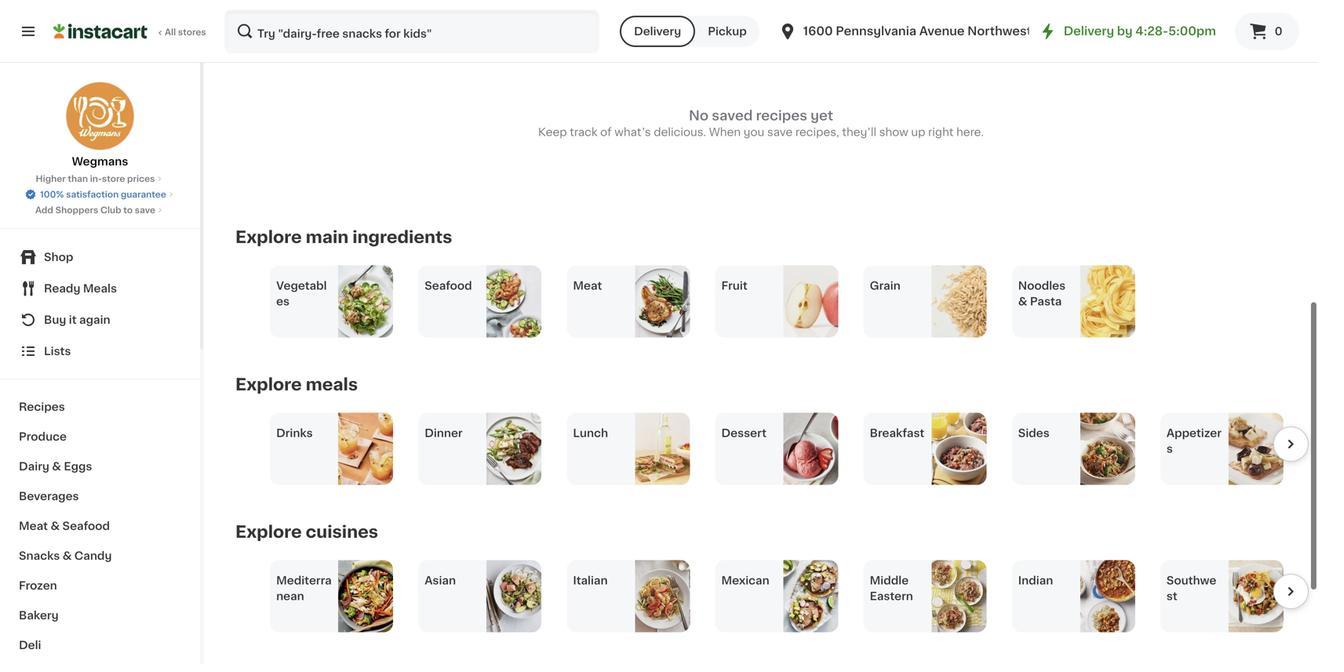 Task type: vqa. For each thing, say whether or not it's contained in the screenshot.
"&" inside Dairy & Eggs link
yes



Task type: describe. For each thing, give the bounding box(es) containing it.
snacks
[[19, 551, 60, 562]]

lunch
[[573, 428, 608, 439]]

item carousel region for explore cuisines
[[235, 561, 1309, 633]]

100%
[[40, 190, 64, 199]]

delivery button
[[620, 16, 696, 47]]

delicious.
[[654, 127, 707, 138]]

fruit link
[[715, 266, 839, 338]]

southwe st
[[1167, 576, 1217, 602]]

candy
[[74, 551, 112, 562]]

all
[[165, 28, 176, 36]]

frozen link
[[9, 571, 191, 601]]

drinks link
[[270, 413, 393, 485]]

explore for explore meals
[[235, 377, 302, 393]]

they'll
[[842, 127, 877, 138]]

stores
[[178, 28, 206, 36]]

ready
[[44, 283, 80, 294]]

save inside no saved recipes yet keep track of what's delicious. when you save recipes, they'll show up right here.
[[767, 127, 793, 138]]

right
[[928, 127, 954, 138]]

beverages link
[[9, 482, 191, 512]]

& for pasta
[[1019, 296, 1028, 307]]

shop link
[[9, 242, 191, 273]]

es
[[276, 296, 290, 307]]

lunch link
[[567, 413, 690, 485]]

saved
[[235, 27, 289, 43]]

wegmans
[[72, 156, 128, 167]]

store
[[102, 175, 125, 183]]

dinner
[[425, 428, 463, 439]]

what's
[[615, 127, 651, 138]]

breakfast link
[[864, 413, 987, 485]]

no saved recipes yet keep track of what's delicious. when you save recipes, they'll show up right here.
[[538, 109, 984, 138]]

it
[[69, 315, 77, 326]]

explore for explore main ingredients
[[235, 229, 302, 246]]

lists link
[[9, 336, 191, 367]]

& for seafood
[[51, 521, 60, 532]]

explore for explore cuisines
[[235, 524, 302, 541]]

southwe
[[1167, 576, 1217, 587]]

ready meals button
[[9, 273, 191, 305]]

vegetabl es
[[276, 281, 327, 307]]

wegmans logo image
[[66, 82, 135, 151]]

pickup
[[708, 26, 747, 37]]

appetizer s
[[1167, 428, 1222, 455]]

wegmans link
[[66, 82, 135, 170]]

vegetabl
[[276, 281, 327, 292]]

guarantee
[[121, 190, 166, 199]]

meat & seafood
[[19, 521, 110, 532]]

no
[[689, 109, 709, 122]]

higher than in-store prices link
[[36, 173, 164, 185]]

pennsylvania
[[836, 26, 917, 37]]

ready meals link
[[9, 273, 191, 305]]

mediterra nean
[[276, 576, 332, 602]]

keep
[[538, 127, 567, 138]]

again
[[79, 315, 110, 326]]

here.
[[957, 127, 984, 138]]

snacks & candy link
[[9, 542, 191, 571]]

meals
[[306, 377, 358, 393]]

shop
[[44, 252, 73, 263]]

in-
[[90, 175, 102, 183]]

saved
[[712, 109, 753, 122]]

delivery for delivery by 4:28-5:00pm
[[1064, 26, 1115, 37]]

delivery by 4:28-5:00pm
[[1064, 26, 1217, 37]]

show
[[880, 127, 909, 138]]

vegetabl es link
[[270, 266, 393, 338]]

main
[[306, 229, 349, 246]]

higher
[[36, 175, 66, 183]]

st
[[1167, 591, 1178, 602]]

ingredients
[[353, 229, 452, 246]]

avenue
[[920, 26, 965, 37]]

dessert
[[722, 428, 767, 439]]



Task type: locate. For each thing, give the bounding box(es) containing it.
buy it again
[[44, 315, 110, 326]]

by
[[1117, 26, 1133, 37]]

0 horizontal spatial save
[[135, 206, 155, 215]]

asian
[[425, 576, 456, 587]]

1 explore from the top
[[235, 229, 302, 246]]

0 vertical spatial save
[[767, 127, 793, 138]]

item carousel region for explore meals
[[235, 413, 1309, 485]]

grain link
[[864, 266, 987, 338]]

dessert link
[[715, 413, 839, 485]]

recipes inside no saved recipes yet keep track of what's delicious. when you save recipes, they'll show up right here.
[[756, 109, 808, 122]]

1 vertical spatial recipes
[[756, 109, 808, 122]]

breakfast
[[870, 428, 925, 439]]

1 vertical spatial seafood
[[62, 521, 110, 532]]

eggs
[[64, 461, 92, 472]]

1 horizontal spatial meat
[[573, 281, 602, 292]]

appetizer
[[1167, 428, 1222, 439]]

1 vertical spatial meat
[[19, 521, 48, 532]]

1 horizontal spatial seafood
[[425, 281, 472, 292]]

item carousel region containing drinks
[[235, 413, 1309, 485]]

explore main ingredients
[[235, 229, 452, 246]]

0 horizontal spatial recipes
[[293, 27, 358, 43]]

1 horizontal spatial recipes
[[756, 109, 808, 122]]

seafood link
[[418, 266, 542, 338]]

1 vertical spatial explore
[[235, 377, 302, 393]]

service type group
[[620, 16, 760, 47]]

item carousel region containing mediterra nean
[[235, 561, 1309, 633]]

explore left 'main'
[[235, 229, 302, 246]]

1 horizontal spatial save
[[767, 127, 793, 138]]

pickup button
[[696, 16, 760, 47]]

delivery for delivery
[[634, 26, 681, 37]]

northwest
[[968, 26, 1032, 37]]

middle eastern
[[870, 576, 913, 602]]

recipes up you
[[756, 109, 808, 122]]

deli link
[[9, 631, 191, 661]]

save down guarantee
[[135, 206, 155, 215]]

yet
[[811, 109, 834, 122]]

indian
[[1019, 576, 1054, 587]]

delivery by 4:28-5:00pm link
[[1039, 22, 1217, 41]]

1 item carousel region from the top
[[235, 413, 1309, 485]]

meat for meat
[[573, 281, 602, 292]]

s
[[1167, 444, 1173, 455]]

0 horizontal spatial seafood
[[62, 521, 110, 532]]

dairy & eggs link
[[9, 452, 191, 482]]

produce link
[[9, 422, 191, 452]]

meat link
[[567, 266, 690, 338]]

explore up drinks
[[235, 377, 302, 393]]

1600 pennsylvania avenue northwest
[[803, 26, 1032, 37]]

dairy
[[19, 461, 49, 472]]

2 vertical spatial explore
[[235, 524, 302, 541]]

frozen
[[19, 581, 57, 592]]

to
[[123, 206, 133, 215]]

5:00pm
[[1169, 26, 1217, 37]]

seafood up candy
[[62, 521, 110, 532]]

100% satisfaction guarantee
[[40, 190, 166, 199]]

noodles
[[1019, 281, 1066, 292]]

1 vertical spatial item carousel region
[[235, 561, 1309, 633]]

shoppers
[[55, 206, 98, 215]]

bakery link
[[9, 601, 191, 631]]

beverages
[[19, 491, 79, 502]]

add
[[35, 206, 53, 215]]

recipes right saved
[[293, 27, 358, 43]]

& for candy
[[63, 551, 72, 562]]

& down beverages
[[51, 521, 60, 532]]

of
[[601, 127, 612, 138]]

& left "eggs"
[[52, 461, 61, 472]]

0 vertical spatial recipes
[[293, 27, 358, 43]]

sides link
[[1012, 413, 1135, 485]]

0 button
[[1235, 13, 1300, 50]]

satisfaction
[[66, 190, 119, 199]]

middle
[[870, 576, 909, 587]]

1600 pennsylvania avenue northwest button
[[778, 9, 1032, 53]]

None search field
[[224, 9, 600, 53]]

when
[[709, 127, 741, 138]]

explore up mediterra
[[235, 524, 302, 541]]

instacart logo image
[[53, 22, 148, 41]]

prices
[[127, 175, 155, 183]]

meat for meat & seafood
[[19, 521, 48, 532]]

0 vertical spatial item carousel region
[[235, 413, 1309, 485]]

item carousel region
[[235, 413, 1309, 485], [235, 561, 1309, 633]]

meat inside 'meat' link
[[573, 281, 602, 292]]

&
[[1019, 296, 1028, 307], [52, 461, 61, 472], [51, 521, 60, 532], [63, 551, 72, 562]]

southwe st link
[[1161, 561, 1284, 633]]

& inside 'link'
[[63, 551, 72, 562]]

up
[[912, 127, 926, 138]]

0 vertical spatial seafood
[[425, 281, 472, 292]]

& for eggs
[[52, 461, 61, 472]]

1 vertical spatial save
[[135, 206, 155, 215]]

pasta
[[1030, 296, 1062, 307]]

& inside noodles & pasta
[[1019, 296, 1028, 307]]

save
[[767, 127, 793, 138], [135, 206, 155, 215]]

higher than in-store prices
[[36, 175, 155, 183]]

buy
[[44, 315, 66, 326]]

add shoppers club to save link
[[35, 204, 165, 217]]

seafood down the ingredients
[[425, 281, 472, 292]]

0 horizontal spatial meat
[[19, 521, 48, 532]]

1600
[[803, 26, 833, 37]]

italian link
[[567, 561, 690, 633]]

& left pasta
[[1019, 296, 1028, 307]]

delivery left pickup
[[634, 26, 681, 37]]

produce
[[19, 432, 67, 443]]

recipes,
[[796, 127, 840, 138]]

& left candy
[[63, 551, 72, 562]]

add shoppers club to save
[[35, 206, 155, 215]]

ready meals
[[44, 283, 117, 294]]

buy it again link
[[9, 305, 191, 336]]

delivery inside "link"
[[1064, 26, 1115, 37]]

mexican
[[722, 576, 770, 587]]

delivery inside button
[[634, 26, 681, 37]]

meat & seafood link
[[9, 512, 191, 542]]

0 vertical spatial explore
[[235, 229, 302, 246]]

track
[[570, 127, 598, 138]]

save right you
[[767, 127, 793, 138]]

saved recipes
[[235, 27, 358, 43]]

0 vertical spatial meat
[[573, 281, 602, 292]]

explore cuisines
[[235, 524, 378, 541]]

0 horizontal spatial delivery
[[634, 26, 681, 37]]

meals
[[83, 283, 117, 294]]

3 explore from the top
[[235, 524, 302, 541]]

2 explore from the top
[[235, 377, 302, 393]]

nean
[[276, 591, 304, 602]]

club
[[100, 206, 121, 215]]

delivery left by
[[1064, 26, 1115, 37]]

seafood
[[425, 281, 472, 292], [62, 521, 110, 532]]

eastern
[[870, 591, 913, 602]]

mexican link
[[715, 561, 839, 633]]

bakery
[[19, 611, 59, 622]]

Search field
[[226, 11, 598, 52]]

1 horizontal spatial delivery
[[1064, 26, 1115, 37]]

mediterra nean link
[[270, 561, 393, 633]]

explore meals
[[235, 377, 358, 393]]

all stores
[[165, 28, 206, 36]]

4:28-
[[1136, 26, 1169, 37]]

middle eastern link
[[864, 561, 987, 633]]

meat inside meat & seafood link
[[19, 521, 48, 532]]

noodles & pasta
[[1019, 281, 1066, 307]]

sides
[[1019, 428, 1050, 439]]

fruit
[[722, 281, 748, 292]]

2 item carousel region from the top
[[235, 561, 1309, 633]]

italian
[[573, 576, 608, 587]]

noodles & pasta link
[[1012, 266, 1135, 338]]



